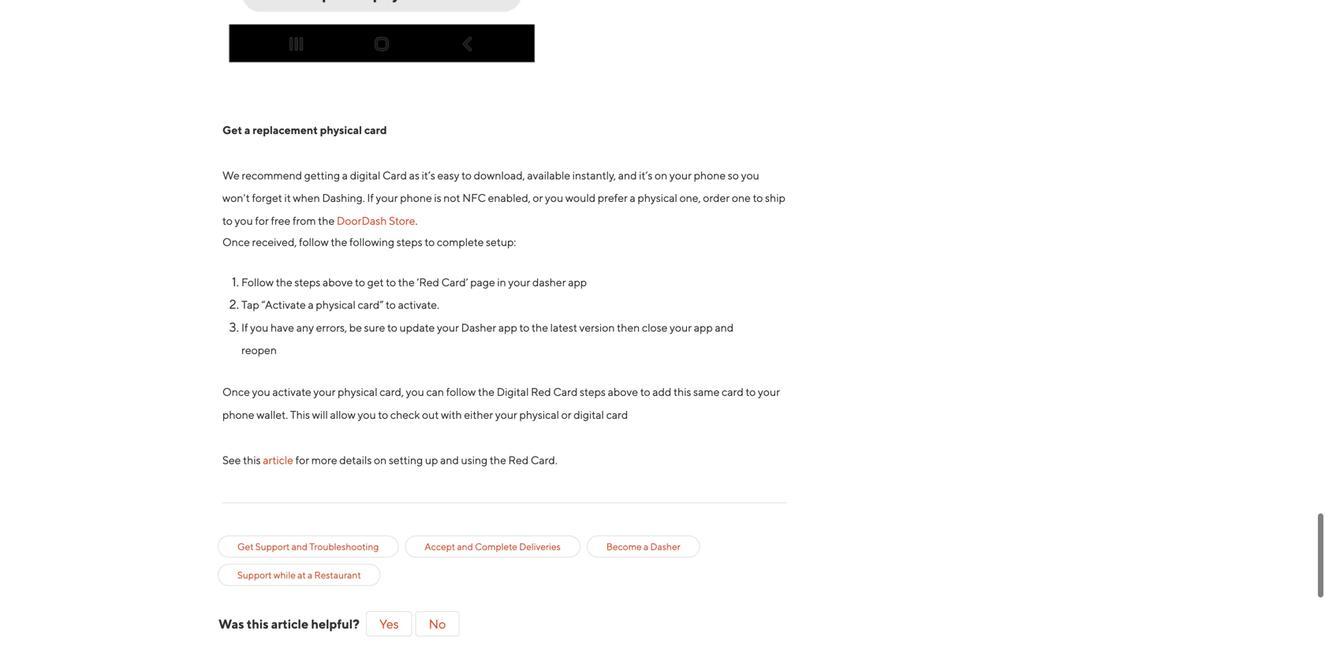 Task type: locate. For each thing, give the bounding box(es) containing it.
either
[[464, 408, 493, 421]]

0 horizontal spatial if
[[242, 321, 248, 334]]

the up ""activate"
[[276, 276, 293, 289]]

to left "check"
[[378, 408, 388, 421]]

0 horizontal spatial or
[[533, 192, 543, 205]]

phone up order
[[694, 169, 726, 182]]

phone left is
[[400, 192, 432, 205]]

1 horizontal spatial phone
[[400, 192, 432, 205]]

0 horizontal spatial card
[[365, 123, 387, 136]]

1 horizontal spatial card
[[607, 408, 628, 421]]

page
[[471, 276, 495, 289]]

app down in
[[499, 321, 518, 334]]

2 vertical spatial card
[[607, 408, 628, 421]]

would
[[566, 192, 596, 205]]

support while at a restaurant
[[238, 570, 361, 581]]

get
[[223, 123, 242, 136], [238, 542, 254, 553]]

red inside ​​​​​​​once you activate your physical card, you can follow the digital red card steps above to add this same card to your phone wallet. this will allow you to check out with either your physical or digital card
[[531, 386, 551, 399]]

tap "activate a physical card" to activate.
[[242, 298, 440, 311]]

app right dasher
[[568, 276, 587, 289]]

1 horizontal spatial card
[[554, 386, 578, 399]]

was this article helpful?
[[219, 617, 360, 632]]

then
[[617, 321, 640, 334]]

this right see
[[243, 454, 261, 467]]

the up either on the left of page
[[478, 386, 495, 399]]

for left more
[[296, 454, 309, 467]]

physical inside the we recommend getting a digital card as it's easy to download, available instantly, and it's on your phone so you won't forget it when dashing. if your phone is not nfc enabled, or you would prefer a physical one, order one to ship to you for free from the
[[638, 192, 678, 205]]

physical left the one,
[[638, 192, 678, 205]]

check
[[391, 408, 420, 421]]

follow
[[299, 235, 329, 248], [446, 386, 476, 399]]

1 vertical spatial dasher
[[651, 542, 681, 553]]

digital
[[350, 169, 381, 182], [574, 408, 605, 421]]

1 horizontal spatial steps
[[397, 235, 423, 248]]

get up 'we'
[[223, 123, 242, 136]]

as
[[409, 169, 420, 182]]

app
[[568, 276, 587, 289], [499, 321, 518, 334], [694, 321, 713, 334]]

or inside ​​​​​​​once you activate your physical card, you can follow the digital red card steps above to add this same card to your phone wallet. this will allow you to check out with either your physical or digital card
[[562, 408, 572, 421]]

0 horizontal spatial for
[[255, 214, 269, 227]]

dasher down page
[[461, 321, 497, 334]]

you inside if you have any errors, be sure to update your dasher app to the latest version then close your app and reopen
[[250, 321, 269, 334]]

will
[[312, 408, 328, 421]]

your right in
[[509, 276, 531, 289]]

nfc
[[463, 192, 486, 205]]

ship
[[766, 192, 786, 205]]

steps inside ​​​​​​​once you activate your physical card, you can follow the digital red card steps above to add this same card to your phone wallet. this will allow you to check out with either your physical or digital card
[[580, 386, 606, 399]]

a up the any
[[308, 298, 314, 311]]

you
[[742, 169, 760, 182], [545, 192, 564, 205], [235, 214, 253, 227], [250, 321, 269, 334], [252, 386, 270, 399], [406, 386, 424, 399], [358, 408, 376, 421]]

article for for
[[263, 454, 294, 467]]

you down available
[[545, 192, 564, 205]]

follow up with
[[446, 386, 476, 399]]

1 horizontal spatial red
[[531, 386, 551, 399]]

to left "complete"
[[425, 235, 435, 248]]

or
[[533, 192, 543, 205], [562, 408, 572, 421]]

the left 'red
[[398, 276, 415, 289]]

0 horizontal spatial above
[[323, 276, 353, 289]]

on right instantly,
[[655, 169, 668, 182]]

doordash
[[337, 214, 387, 227]]

once
[[223, 235, 250, 248]]

steps
[[397, 235, 423, 248], [295, 276, 321, 289], [580, 386, 606, 399]]

tap
[[242, 298, 259, 311]]

0 vertical spatial digital
[[350, 169, 381, 182]]

red right digital
[[531, 386, 551, 399]]

card left as
[[383, 169, 407, 182]]

this
[[674, 386, 692, 399], [243, 454, 261, 467], [247, 617, 269, 632]]

get up 'support while at a restaurant' link
[[238, 542, 254, 553]]

you up once
[[235, 214, 253, 227]]

is
[[434, 192, 442, 205]]

and
[[619, 169, 637, 182], [715, 321, 734, 334], [440, 454, 459, 467], [292, 542, 308, 553], [457, 542, 473, 553]]

above up tap "activate a physical card" to activate.
[[323, 276, 353, 289]]

and up 'prefer'
[[619, 169, 637, 182]]

complete
[[437, 235, 484, 248]]

you right "allow" at the bottom of the page
[[358, 408, 376, 421]]

1 vertical spatial digital
[[574, 408, 605, 421]]

1 vertical spatial if
[[242, 321, 248, 334]]

get
[[367, 276, 384, 289]]

1 vertical spatial follow
[[446, 386, 476, 399]]

get support and troubleshooting
[[238, 542, 379, 553]]

if
[[367, 192, 374, 205], [242, 321, 248, 334]]

red left card.
[[509, 454, 529, 467]]

1 vertical spatial steps
[[295, 276, 321, 289]]

physical down digital
[[520, 408, 560, 421]]

0 vertical spatial or
[[533, 192, 543, 205]]

get for get a replacement physical card
[[223, 123, 242, 136]]

0 horizontal spatial phone
[[223, 408, 255, 421]]

physical
[[320, 123, 362, 136], [638, 192, 678, 205], [316, 298, 356, 311], [338, 386, 378, 399], [520, 408, 560, 421]]

1 vertical spatial or
[[562, 408, 572, 421]]

1 vertical spatial get
[[238, 542, 254, 553]]

0 vertical spatial get
[[223, 123, 242, 136]]

1 horizontal spatial it's
[[639, 169, 653, 182]]

a right the at
[[308, 570, 313, 581]]

0 vertical spatial phone
[[694, 169, 726, 182]]

instantly,
[[573, 169, 616, 182]]

2 vertical spatial this
[[247, 617, 269, 632]]

1 vertical spatial for
[[296, 454, 309, 467]]

1 vertical spatial above
[[608, 386, 639, 399]]

and up 'support while at a restaurant' link
[[292, 542, 308, 553]]

follow the steps above to get to the 'red card' page in your dasher app
[[242, 276, 587, 289]]

get a replacement physical card
[[223, 123, 387, 136]]

be
[[349, 321, 362, 334]]

see
[[223, 454, 241, 467]]

card right digital
[[554, 386, 578, 399]]

1 horizontal spatial digital
[[574, 408, 605, 421]]

a up dashing.
[[342, 169, 348, 182]]

0 horizontal spatial dasher
[[461, 321, 497, 334]]

1 horizontal spatial above
[[608, 386, 639, 399]]

it's right instantly,
[[639, 169, 653, 182]]

accept and complete deliveries
[[425, 542, 561, 553]]

for left free
[[255, 214, 269, 227]]

2 horizontal spatial card
[[722, 386, 744, 399]]

0 vertical spatial for
[[255, 214, 269, 227]]

get for get support and troubleshooting
[[238, 542, 254, 553]]

this right add
[[674, 386, 692, 399]]

the inside if you have any errors, be sure to update your dasher app to the latest version then close your app and reopen
[[532, 321, 549, 334]]

'red
[[417, 276, 440, 289]]

this for was this article helpful?
[[247, 617, 269, 632]]

2 it's from the left
[[639, 169, 653, 182]]

1 vertical spatial card
[[722, 386, 744, 399]]

user-added image image
[[223, 0, 543, 86]]

0 horizontal spatial red
[[509, 454, 529, 467]]

1 vertical spatial red
[[509, 454, 529, 467]]

if up doordash store link
[[367, 192, 374, 205]]

while
[[274, 570, 296, 581]]

dasher right 'become'
[[651, 542, 681, 553]]

on
[[655, 169, 668, 182], [374, 454, 387, 467]]

1 vertical spatial support
[[238, 570, 272, 581]]

this right was
[[247, 617, 269, 632]]

2 horizontal spatial steps
[[580, 386, 606, 399]]

yes
[[380, 617, 399, 632]]

red
[[531, 386, 551, 399], [509, 454, 529, 467]]

same
[[694, 386, 720, 399]]

not
[[444, 192, 461, 205]]

support up while
[[256, 542, 290, 553]]

0 horizontal spatial on
[[374, 454, 387, 467]]

phone down the ​​​​​​​once
[[223, 408, 255, 421]]

0 vertical spatial card
[[383, 169, 407, 182]]

your down digital
[[496, 408, 518, 421]]

see this article for more details on setting up and using the red card.
[[223, 454, 558, 467]]

the inside ​​​​​​​once you activate your physical card, you can follow the digital red card steps above to add this same card to your phone wallet. this will allow you to check out with either your physical or digital card
[[478, 386, 495, 399]]

support left while
[[238, 570, 272, 581]]

1 vertical spatial on
[[374, 454, 387, 467]]

and right accept
[[457, 542, 473, 553]]

the
[[318, 214, 335, 227], [331, 235, 348, 248], [276, 276, 293, 289], [398, 276, 415, 289], [532, 321, 549, 334], [478, 386, 495, 399], [490, 454, 507, 467]]

with
[[441, 408, 462, 421]]

on right details
[[374, 454, 387, 467]]

1 vertical spatial article
[[271, 617, 309, 632]]

replacement
[[253, 123, 318, 136]]

dasher
[[461, 321, 497, 334], [651, 542, 681, 553]]

0 vertical spatial dasher
[[461, 321, 497, 334]]

and up same
[[715, 321, 734, 334]]

0 vertical spatial if
[[367, 192, 374, 205]]

1 horizontal spatial for
[[296, 454, 309, 467]]

have
[[271, 321, 294, 334]]

above left add
[[608, 386, 639, 399]]

article down wallet.
[[263, 454, 294, 467]]

one,
[[680, 192, 701, 205]]

if inside if you have any errors, be sure to update your dasher app to the latest version then close your app and reopen
[[242, 321, 248, 334]]

the left latest
[[532, 321, 549, 334]]

it's right as
[[422, 169, 436, 182]]

and right up
[[440, 454, 459, 467]]

your
[[670, 169, 692, 182], [376, 192, 398, 205], [509, 276, 531, 289], [437, 321, 459, 334], [670, 321, 692, 334], [314, 386, 336, 399], [758, 386, 781, 399], [496, 408, 518, 421]]

and inside if you have any errors, be sure to update your dasher app to the latest version then close your app and reopen
[[715, 321, 734, 334]]

article left helpful?
[[271, 617, 309, 632]]

1 horizontal spatial if
[[367, 192, 374, 205]]

follow
[[242, 276, 274, 289]]

phone
[[694, 169, 726, 182], [400, 192, 432, 205], [223, 408, 255, 421]]

card inside the we recommend getting a digital card as it's easy to download, available instantly, and it's on your phone so you won't forget it when dashing. if your phone is not nfc enabled, or you would prefer a physical one, order one to ship to you for free from the
[[383, 169, 407, 182]]

0 horizontal spatial card
[[383, 169, 407, 182]]

app right close
[[694, 321, 713, 334]]

if down tap
[[242, 321, 248, 334]]

prefer
[[598, 192, 628, 205]]

details
[[340, 454, 372, 467]]

steps down .
[[397, 235, 423, 248]]

0 vertical spatial article
[[263, 454, 294, 467]]

1 horizontal spatial app
[[568, 276, 587, 289]]

one
[[732, 192, 751, 205]]

your right update
[[437, 321, 459, 334]]

to right one at the top right
[[753, 192, 764, 205]]

steps down version
[[580, 386, 606, 399]]

recommend
[[242, 169, 302, 182]]

2 vertical spatial steps
[[580, 386, 606, 399]]

0 horizontal spatial digital
[[350, 169, 381, 182]]

1 horizontal spatial or
[[562, 408, 572, 421]]

your right close
[[670, 321, 692, 334]]

0 vertical spatial on
[[655, 169, 668, 182]]

physical up "allow" at the bottom of the page
[[338, 386, 378, 399]]

follow down the from
[[299, 235, 329, 248]]

the right the from
[[318, 214, 335, 227]]

you up the reopen
[[250, 321, 269, 334]]

physical up errors,
[[316, 298, 356, 311]]

0 vertical spatial red
[[531, 386, 551, 399]]

0 vertical spatial this
[[674, 386, 692, 399]]

support while at a restaurant link
[[238, 568, 361, 583]]

1 vertical spatial this
[[243, 454, 261, 467]]

0 vertical spatial steps
[[397, 235, 423, 248]]

easy
[[438, 169, 460, 182]]

1 horizontal spatial on
[[655, 169, 668, 182]]

doordash store .
[[337, 214, 418, 227]]

complete
[[475, 542, 518, 553]]

and inside the we recommend getting a digital card as it's easy to download, available instantly, and it's on your phone so you won't forget it when dashing. if your phone is not nfc enabled, or you would prefer a physical one, order one to ship to you for free from the
[[619, 169, 637, 182]]

0 horizontal spatial it's
[[422, 169, 436, 182]]

it's
[[422, 169, 436, 182], [639, 169, 653, 182]]

2 vertical spatial phone
[[223, 408, 255, 421]]

above
[[323, 276, 353, 289], [608, 386, 639, 399]]

0 vertical spatial follow
[[299, 235, 329, 248]]

on inside the we recommend getting a digital card as it's easy to download, available instantly, and it's on your phone so you won't forget it when dashing. if your phone is not nfc enabled, or you would prefer a physical one, order one to ship to you for free from the
[[655, 169, 668, 182]]

any
[[297, 321, 314, 334]]

0 vertical spatial card
[[365, 123, 387, 136]]

we
[[223, 169, 240, 182]]

and inside "link"
[[457, 542, 473, 553]]

1 horizontal spatial follow
[[446, 386, 476, 399]]

store
[[389, 214, 416, 227]]

steps up ""activate"
[[295, 276, 321, 289]]

1 vertical spatial card
[[554, 386, 578, 399]]



Task type: vqa. For each thing, say whether or not it's contained in the screenshot.
to
yes



Task type: describe. For each thing, give the bounding box(es) containing it.
0 vertical spatial support
[[256, 542, 290, 553]]

the right using
[[490, 454, 507, 467]]

free
[[271, 214, 291, 227]]

your up doordash store .
[[376, 192, 398, 205]]

0 horizontal spatial follow
[[299, 235, 329, 248]]

if you have any errors, be sure to update your dasher app to the latest version then close your app and reopen
[[242, 321, 734, 357]]

physical up getting
[[320, 123, 362, 136]]

card inside ​​​​​​​once you activate your physical card, you can follow the digital red card steps above to add this same card to your phone wallet. this will allow you to check out with either your physical or digital card
[[554, 386, 578, 399]]

follow inside ​​​​​​​once you activate your physical card, you can follow the digital red card steps above to add this same card to your phone wallet. this will allow you to check out with either your physical or digital card
[[446, 386, 476, 399]]

to left latest
[[520, 321, 530, 334]]

0 horizontal spatial steps
[[295, 276, 321, 289]]

following
[[350, 235, 395, 248]]

to right easy
[[462, 169, 472, 182]]

to up once
[[223, 214, 233, 227]]

no
[[429, 617, 446, 632]]

.
[[416, 214, 418, 227]]

this inside ​​​​​​​once you activate your physical card, you can follow the digital red card steps above to add this same card to your phone wallet. this will allow you to check out with either your physical or digital card
[[674, 386, 692, 399]]

from
[[293, 214, 316, 227]]

out
[[422, 408, 439, 421]]

a right 'become'
[[644, 542, 649, 553]]

you left can
[[406, 386, 424, 399]]

helpful?
[[311, 617, 360, 632]]

won't
[[223, 192, 250, 205]]

doordash store link
[[337, 214, 416, 227]]

card.
[[531, 454, 558, 467]]

you right the ​​​​​​​once
[[252, 386, 270, 399]]

1 horizontal spatial dasher
[[651, 542, 681, 553]]

the down doordash
[[331, 235, 348, 248]]

the inside the we recommend getting a digital card as it's easy to download, available instantly, and it's on your phone so you won't forget it when dashing. if your phone is not nfc enabled, or you would prefer a physical one, order one to ship to you for free from the
[[318, 214, 335, 227]]

close
[[642, 321, 668, 334]]

setup:
[[486, 235, 516, 248]]

your right same
[[758, 386, 781, 399]]

if inside the we recommend getting a digital card as it's easy to download, available instantly, and it's on your phone so you won't forget it when dashing. if your phone is not nfc enabled, or you would prefer a physical one, order one to ship to you for free from the
[[367, 192, 374, 205]]

available
[[527, 169, 571, 182]]

wallet.
[[257, 408, 288, 421]]

this for see this article for more details on setting up and using the red card.
[[243, 454, 261, 467]]

you right so
[[742, 169, 760, 182]]

to right card"
[[386, 298, 396, 311]]

latest
[[551, 321, 578, 334]]

more
[[312, 454, 337, 467]]

your up "will"
[[314, 386, 336, 399]]

this
[[290, 408, 310, 421]]

no button
[[416, 612, 460, 637]]

​​​​​​​once you activate your physical card, you can follow the digital red card steps above to add this same card to your phone wallet. this will allow you to check out with either your physical or digital card
[[223, 386, 781, 421]]

troubleshooting
[[310, 542, 379, 553]]

2 horizontal spatial app
[[694, 321, 713, 334]]

version
[[580, 321, 615, 334]]

dashing.
[[322, 192, 365, 205]]

to right same
[[746, 386, 756, 399]]

add
[[653, 386, 672, 399]]

in
[[498, 276, 506, 289]]

enabled,
[[488, 192, 531, 205]]

article for helpful?
[[271, 617, 309, 632]]

was
[[219, 617, 244, 632]]

above inside ​​​​​​​once you activate your physical card, you can follow the digital red card steps above to add this same card to your phone wallet. this will allow you to check out with either your physical or digital card
[[608, 386, 639, 399]]

using
[[461, 454, 488, 467]]

download,
[[474, 169, 525, 182]]

to left the get
[[355, 276, 365, 289]]

accept
[[425, 542, 456, 553]]

digital inside ​​​​​​​once you activate your physical card, you can follow the digital red card steps above to add this same card to your phone wallet. this will allow you to check out with either your physical or digital card
[[574, 408, 605, 421]]

become a dasher link
[[607, 540, 681, 554]]

restaurant
[[315, 570, 361, 581]]

get support and troubleshooting link
[[238, 540, 379, 554]]

1 it's from the left
[[422, 169, 436, 182]]

digital
[[497, 386, 529, 399]]

dasher inside if you have any errors, be sure to update your dasher app to the latest version then close your app and reopen
[[461, 321, 497, 334]]

received,
[[252, 235, 297, 248]]

it
[[285, 192, 291, 205]]

for inside the we recommend getting a digital card as it's easy to download, available instantly, and it's on your phone so you won't forget it when dashing. if your phone is not nfc enabled, or you would prefer a physical one, order one to ship to you for free from the
[[255, 214, 269, 227]]

activate
[[273, 386, 312, 399]]

deliveries
[[520, 542, 561, 553]]

or inside the we recommend getting a digital card as it's easy to download, available instantly, and it's on your phone so you won't forget it when dashing. if your phone is not nfc enabled, or you would prefer a physical one, order one to ship to you for free from the
[[533, 192, 543, 205]]

0 vertical spatial above
[[323, 276, 353, 289]]

phone inside ​​​​​​​once you activate your physical card, you can follow the digital red card steps above to add this same card to your phone wallet. this will allow you to check out with either your physical or digital card
[[223, 408, 255, 421]]

reopen
[[242, 344, 277, 357]]

update
[[400, 321, 435, 334]]

to right the get
[[386, 276, 396, 289]]

we recommend getting a digital card as it's easy to download, available instantly, and it's on your phone so you won't forget it when dashing. if your phone is not nfc enabled, or you would prefer a physical one, order one to ship to you for free from the
[[223, 169, 786, 227]]

card,
[[380, 386, 404, 399]]

activate.
[[398, 298, 440, 311]]

0 horizontal spatial app
[[499, 321, 518, 334]]

yes button
[[366, 612, 412, 637]]

card'
[[442, 276, 468, 289]]

2 horizontal spatial phone
[[694, 169, 726, 182]]

a right 'prefer'
[[630, 192, 636, 205]]

article link
[[263, 454, 294, 467]]

to right sure
[[388, 321, 398, 334]]

become a dasher
[[607, 542, 681, 553]]

getting
[[304, 169, 340, 182]]

your up the one,
[[670, 169, 692, 182]]

when
[[293, 192, 320, 205]]

1 vertical spatial phone
[[400, 192, 432, 205]]

to left add
[[641, 386, 651, 399]]

"activate
[[262, 298, 306, 311]]

setting
[[389, 454, 423, 467]]

become
[[607, 542, 642, 553]]

dasher
[[533, 276, 566, 289]]

​​​​​​​once
[[223, 386, 250, 399]]

allow
[[330, 408, 356, 421]]

once received, follow the following steps to complete setup:
[[223, 235, 516, 248]]

a left the replacement
[[245, 123, 250, 136]]

accept and complete deliveries link
[[425, 540, 561, 554]]

sure
[[364, 321, 385, 334]]

forget
[[252, 192, 282, 205]]

so
[[728, 169, 739, 182]]

digital inside the we recommend getting a digital card as it's easy to download, available instantly, and it's on your phone so you won't forget it when dashing. if your phone is not nfc enabled, or you would prefer a physical one, order one to ship to you for free from the
[[350, 169, 381, 182]]

order
[[703, 192, 730, 205]]

can
[[427, 386, 444, 399]]

up
[[425, 454, 438, 467]]



